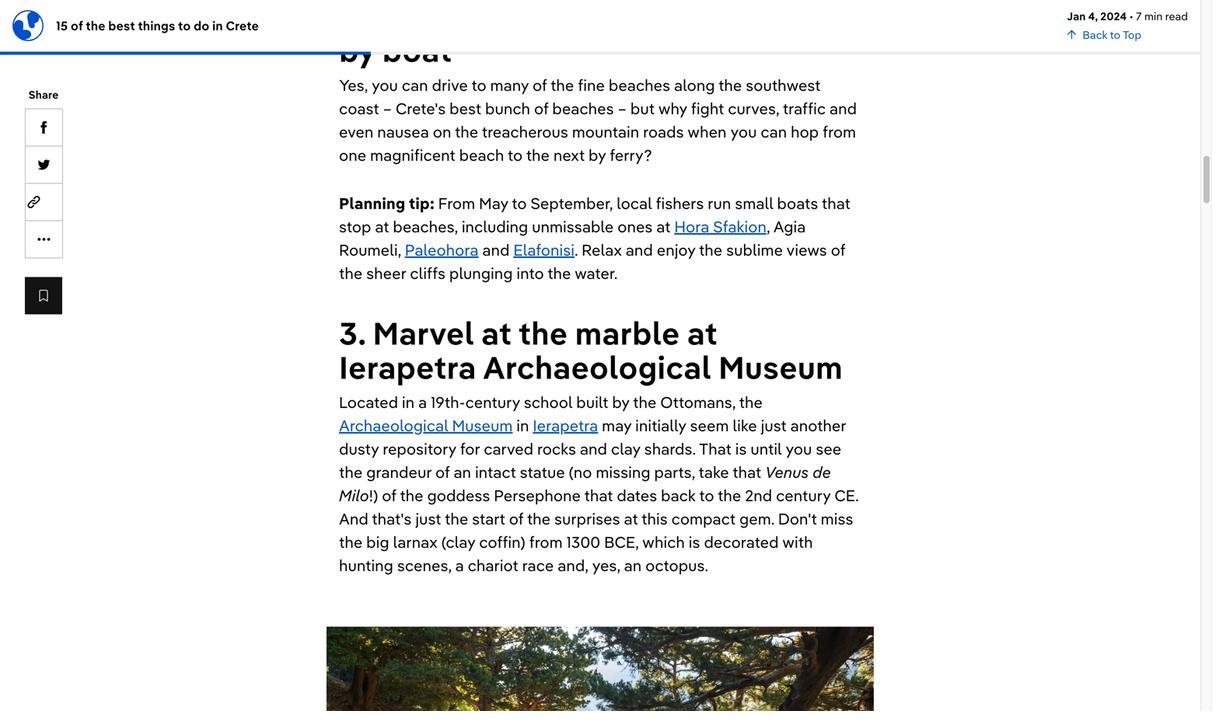 Task type: describe. For each thing, give the bounding box(es) containing it.
ierapetra inside located in a 19th-century school built by the ottomans, the archaeological museum in ierapetra
[[533, 416, 598, 435]]

back to top button
[[1068, 24, 1142, 42]]

magnificent
[[370, 145, 456, 165]]

0 horizontal spatial can
[[402, 75, 428, 95]]

local
[[617, 193, 652, 213]]

(no
[[569, 462, 592, 482]]

elafonisi link
[[514, 240, 575, 260]]

the down hora sfakion at right top
[[699, 240, 723, 260]]

of inside . relax and enjoy the sublime views of the sheer cliffs plunging into the water.
[[831, 240, 846, 260]]

15 of the best things to do in crete
[[56, 18, 259, 33]]

of right !)
[[382, 486, 397, 505]]

3. marvel at the marble at ierapetra archaeological museum
[[339, 313, 843, 387]]

intact
[[475, 462, 516, 482]]

is inside !) of the goddess persephone that dates back to the 2nd century ce. and that's just the start of the surprises at this compact gem. don't miss the big larnax (clay coffin) from 1300 bce, which is decorated with hunting scenes, a chariot race and, yes, an octopus.
[[689, 532, 701, 552]]

at up enjoy
[[657, 216, 671, 236]]

marvel
[[373, 313, 474, 353]]

1 horizontal spatial in
[[402, 392, 415, 412]]

school
[[524, 392, 573, 412]]

and inside . relax and enjoy the sublime views of the sheer cliffs plunging into the water.
[[626, 240, 653, 260]]

0 vertical spatial southwest
[[600, 0, 757, 35]]

the up "initially"
[[633, 392, 657, 412]]

even
[[339, 122, 374, 141]]

venus
[[766, 462, 809, 482]]

!) of the goddess persephone that dates back to the 2nd century ce. and that's just the start of the surprises at this compact gem. don't miss the big larnax (clay coffin) from 1300 bce, which is decorated with hunting scenes, a chariot race and, yes, an octopus.
[[339, 486, 859, 575]]

of right 15
[[71, 18, 83, 33]]

to inside !) of the goddess persephone that dates back to the 2nd century ce. and that's just the start of the surprises at this compact gem. don't miss the big larnax (clay coffin) from 1300 bce, which is decorated with hunting scenes, a chariot race and, yes, an octopus.
[[700, 486, 715, 505]]

to left the do
[[178, 18, 191, 33]]

hora
[[675, 216, 710, 236]]

ones
[[618, 216, 653, 236]]

do
[[194, 18, 209, 33]]

0 vertical spatial you
[[372, 75, 398, 95]]

one
[[339, 145, 366, 165]]

min
[[1145, 9, 1163, 23]]

century inside !) of the goddess persephone that dates back to the 2nd century ce. and that's just the start of the surprises at this compact gem. don't miss the big larnax (clay coffin) from 1300 bce, which is decorated with hunting scenes, a chariot race and, yes, an octopus.
[[776, 486, 831, 505]]

dusty
[[339, 439, 379, 459]]

september,
[[531, 193, 613, 213]]

de
[[813, 462, 831, 482]]

miss
[[821, 509, 854, 529]]

enjoy
[[657, 240, 696, 260]]

4,
[[1089, 9, 1098, 23]]

to right drive
[[472, 75, 487, 95]]

2.
[[339, 0, 365, 35]]

missing
[[596, 462, 651, 482]]

ierapetra link
[[533, 416, 598, 435]]

and
[[339, 509, 369, 529]]

carved
[[484, 439, 534, 459]]

yes,
[[339, 75, 368, 95]]

at down planning tip:
[[375, 216, 389, 236]]

share to facebook image
[[38, 121, 50, 134]]

see
[[816, 439, 842, 459]]

venus de milo
[[339, 462, 831, 505]]

link to homepage image
[[12, 10, 44, 41]]

jan
[[1068, 9, 1086, 23]]

paleohora link
[[405, 240, 479, 260]]

2024
[[1101, 9, 1127, 23]]

hikers follow a stone-paved path down a hillside lined with trees heading towards a gorge image
[[327, 627, 874, 712]]

may
[[602, 416, 632, 435]]

1 vertical spatial beaches
[[553, 98, 614, 118]]

grandeur
[[366, 462, 432, 482]]

2 – from the left
[[618, 98, 627, 118]]

1 horizontal spatial hop
[[791, 122, 819, 141]]

share to twitter image
[[38, 159, 50, 171]]

the down and
[[339, 532, 363, 552]]

just inside !) of the goddess persephone that dates back to the 2nd century ce. and that's just the start of the surprises at this compact gem. don't miss the big larnax (clay coffin) from 1300 bce, which is decorated with hunting scenes, a chariot race and, yes, an octopus.
[[416, 509, 441, 529]]

plunging
[[449, 263, 513, 283]]

top
[[1123, 28, 1142, 41]]

1 horizontal spatial can
[[761, 122, 787, 141]]

a inside !) of the goddess persephone that dates back to the 2nd century ce. and that's just the start of the surprises at this compact gem. don't miss the big larnax (clay coffin) from 1300 bce, which is decorated with hunting scenes, a chariot race and, yes, an octopus.
[[456, 556, 464, 575]]

on
[[433, 122, 451, 141]]

0 horizontal spatial coast
[[339, 98, 379, 118]]

fishers
[[656, 193, 704, 213]]

the right on
[[455, 122, 479, 141]]

is inside may initially seem like just another dusty repository for carved rocks and clay shards. that is until you see the grandeur of an intact statue (no missing parts, take that
[[736, 439, 747, 459]]

2 horizontal spatial in
[[517, 416, 529, 435]]

into
[[517, 263, 544, 283]]

parts,
[[655, 462, 695, 482]]

the inside may initially seem like just another dusty repository for carved rocks and clay shards. that is until you see the grandeur of an intact statue (no missing parts, take that
[[339, 462, 363, 482]]

century inside located in a 19th-century school built by the ottomans, the archaeological museum in ierapetra
[[466, 392, 520, 412]]

statue
[[520, 462, 565, 482]]

the down the roumeli,
[[339, 263, 363, 283]]

that inside may initially seem like just another dusty repository for carved rocks and clay shards. that is until you see the grandeur of an intact statue (no missing parts, take that
[[733, 462, 762, 482]]

goddess
[[427, 486, 490, 505]]

the down take
[[718, 486, 742, 505]]

persephone
[[494, 486, 581, 505]]

chariot
[[468, 556, 519, 575]]

1 – from the left
[[383, 98, 392, 118]]

the down grandeur
[[400, 486, 424, 505]]

including
[[462, 216, 528, 236]]

marble
[[575, 313, 680, 353]]

along
[[674, 75, 715, 95]]

rocks
[[538, 439, 576, 459]]

elafonisi
[[514, 240, 575, 260]]

the right 15
[[86, 18, 105, 33]]

best inside 2. beach-hop the southwest coast by boat yes, you can drive to many of the fine beaches along the southwest coast – crete's best bunch of beaches – but why fight curves, traffic and even nausea on the treacherous mountain roads when you can hop from one magnificent beach to the next by ferry?
[[450, 98, 482, 118]]

stop
[[339, 216, 371, 236]]

read
[[1166, 9, 1189, 23]]

things
[[138, 18, 175, 33]]

2. beach-hop the southwest coast by boat yes, you can drive to many of the fine beaches along the southwest coast – crete's best bunch of beaches – but why fight curves, traffic and even nausea on the treacherous mountain roads when you can hop from one magnificent beach to the next by ferry?
[[339, 0, 857, 165]]

for
[[460, 439, 480, 459]]

3.
[[339, 313, 366, 353]]

mountain
[[572, 122, 640, 141]]

decorated
[[704, 532, 779, 552]]

of up coffin)
[[509, 509, 524, 529]]

and down including at the left top
[[483, 240, 510, 260]]

museum inside the '3. marvel at the marble at ierapetra archaeological museum'
[[719, 348, 843, 387]]

start
[[472, 509, 506, 529]]

the left fine
[[551, 75, 574, 95]]

small
[[735, 193, 774, 213]]

0 vertical spatial beaches
[[609, 75, 671, 95]]

bce,
[[604, 532, 639, 552]]

back to top
[[1083, 28, 1142, 41]]

ottomans,
[[661, 392, 736, 412]]

the down elafonisi
[[548, 263, 571, 283]]

with
[[783, 532, 813, 552]]

clay
[[611, 439, 641, 459]]

of up the treacherous
[[534, 98, 549, 118]]

at inside !) of the goddess persephone that dates back to the 2nd century ce. and that's just the start of the surprises at this compact gem. don't miss the big larnax (clay coffin) from 1300 bce, which is decorated with hunting scenes, a chariot race and, yes, an octopus.
[[624, 509, 638, 529]]

•
[[1130, 9, 1134, 23]]

that's
[[372, 509, 412, 529]]

(clay
[[442, 532, 476, 552]]

cliffs
[[410, 263, 446, 283]]

many
[[490, 75, 529, 95]]

roumeli,
[[339, 240, 401, 260]]

fight
[[691, 98, 724, 118]]

built
[[577, 392, 609, 412]]

relax
[[582, 240, 622, 260]]

the down persephone in the left bottom of the page
[[527, 509, 551, 529]]

traffic
[[783, 98, 826, 118]]

beach-
[[372, 0, 479, 35]]

at down plunging
[[481, 313, 512, 353]]

drive
[[432, 75, 468, 95]]



Task type: locate. For each thing, give the bounding box(es) containing it.
1 vertical spatial southwest
[[746, 75, 821, 95]]

paleohora
[[405, 240, 479, 260]]

0 horizontal spatial an
[[454, 462, 471, 482]]

ierapetra up rocks
[[533, 416, 598, 435]]

paleohora and elafonisi
[[405, 240, 575, 260]]

just inside may initially seem like just another dusty repository for carved rocks and clay shards. that is until you see the grandeur of an intact statue (no missing parts, take that
[[761, 416, 787, 435]]

but
[[631, 98, 655, 118]]

0 vertical spatial by
[[339, 30, 375, 69]]

1 horizontal spatial –
[[618, 98, 627, 118]]

archaeological museum link
[[339, 416, 513, 435]]

in right the do
[[212, 18, 223, 33]]

back
[[1083, 28, 1108, 41]]

located in a 19th-century school built by the ottomans, the archaeological museum in ierapetra
[[339, 392, 763, 435]]

yes,
[[592, 556, 621, 575]]

the inside the '3. marvel at the marble at ierapetra archaeological museum'
[[519, 313, 568, 353]]

museum inside located in a 19th-century school built by the ottomans, the archaeological museum in ierapetra
[[452, 416, 513, 435]]

unmissable
[[532, 216, 614, 236]]

1 vertical spatial that
[[733, 462, 762, 482]]

from inside !) of the goddess persephone that dates back to the 2nd century ce. and that's just the start of the surprises at this compact gem. don't miss the big larnax (clay coffin) from 1300 bce, which is decorated with hunting scenes, a chariot race and, yes, an octopus.
[[529, 532, 563, 552]]

seem
[[690, 416, 729, 435]]

from up race
[[529, 532, 563, 552]]

larnax
[[393, 532, 438, 552]]

0 vertical spatial an
[[454, 462, 471, 482]]

0 horizontal spatial century
[[466, 392, 520, 412]]

1 horizontal spatial century
[[776, 486, 831, 505]]

may
[[479, 193, 509, 213]]

1 vertical spatial museum
[[452, 416, 513, 435]]

to left top
[[1110, 28, 1121, 41]]

museum up for
[[452, 416, 513, 435]]

an down bce,
[[624, 556, 642, 575]]

don't
[[778, 509, 817, 529]]

15
[[56, 18, 68, 33]]

planning
[[339, 193, 406, 213]]

can down "curves,"
[[761, 122, 787, 141]]

2 vertical spatial that
[[585, 486, 613, 505]]

southwest up traffic
[[746, 75, 821, 95]]

and right traffic
[[830, 98, 857, 118]]

to up compact
[[700, 486, 715, 505]]

you right yes,
[[372, 75, 398, 95]]

an up 'goddess'
[[454, 462, 471, 482]]

1 horizontal spatial that
[[733, 462, 762, 482]]

of inside may initially seem like just another dusty repository for carved rocks and clay shards. that is until you see the grandeur of an intact statue (no missing parts, take that
[[436, 462, 450, 482]]

to right may
[[512, 193, 527, 213]]

0 vertical spatial best
[[108, 18, 135, 33]]

0 horizontal spatial museum
[[452, 416, 513, 435]]

at
[[375, 216, 389, 236], [657, 216, 671, 236], [481, 313, 512, 353], [687, 313, 718, 353], [624, 509, 638, 529]]

the up fight
[[719, 75, 742, 95]]

octopus.
[[646, 556, 709, 575]]

the up fine
[[543, 0, 592, 35]]

0 vertical spatial is
[[736, 439, 747, 459]]

2 vertical spatial by
[[612, 392, 630, 412]]

that up "surprises"
[[585, 486, 613, 505]]

2 vertical spatial in
[[517, 416, 529, 435]]

museum
[[719, 348, 843, 387], [452, 416, 513, 435]]

0 vertical spatial that
[[822, 193, 851, 213]]

the up 'milo'
[[339, 462, 363, 482]]

1 horizontal spatial by
[[589, 145, 606, 165]]

2 horizontal spatial by
[[612, 392, 630, 412]]

ierapetra
[[339, 348, 476, 387], [533, 416, 598, 435]]

just
[[761, 416, 787, 435], [416, 509, 441, 529]]

– left but
[[618, 98, 627, 118]]

1 horizontal spatial museum
[[719, 348, 843, 387]]

bunch
[[485, 98, 531, 118]]

2 vertical spatial you
[[786, 439, 812, 459]]

1 vertical spatial by
[[589, 145, 606, 165]]

may initially seem like just another dusty repository for carved rocks and clay shards. that is until you see the grandeur of an intact statue (no missing parts, take that
[[339, 416, 846, 482]]

of right views
[[831, 240, 846, 260]]

1 horizontal spatial is
[[736, 439, 747, 459]]

that
[[699, 439, 732, 459]]

is down compact
[[689, 532, 701, 552]]

that up 2nd
[[733, 462, 762, 482]]

planning tip:
[[339, 193, 438, 213]]

archaeological inside the '3. marvel at the marble at ierapetra archaeological museum'
[[483, 348, 712, 387]]

1 vertical spatial century
[[776, 486, 831, 505]]

compact
[[672, 509, 736, 529]]

next
[[554, 145, 585, 165]]

2 horizontal spatial you
[[786, 439, 812, 459]]

0 vertical spatial coast
[[764, 0, 848, 35]]

from inside 2. beach-hop the southwest coast by boat yes, you can drive to many of the fine beaches along the southwest coast – crete's best bunch of beaches – but why fight curves, traffic and even nausea on the treacherous mountain roads when you can hop from one magnificent beach to the next by ferry?
[[823, 122, 857, 141]]

you down "curves,"
[[731, 122, 757, 141]]

you up venus
[[786, 439, 812, 459]]

2nd
[[745, 486, 773, 505]]

0 vertical spatial archaeological
[[483, 348, 712, 387]]

of right many
[[533, 75, 547, 95]]

0 vertical spatial museum
[[719, 348, 843, 387]]

1 vertical spatial in
[[402, 392, 415, 412]]

shards.
[[645, 439, 696, 459]]

1 vertical spatial can
[[761, 122, 787, 141]]

archaeological down located
[[339, 416, 448, 435]]

milo
[[339, 486, 369, 505]]

1 vertical spatial hop
[[791, 122, 819, 141]]

until
[[751, 439, 782, 459]]

0 horizontal spatial by
[[339, 30, 375, 69]]

by up 'may'
[[612, 392, 630, 412]]

best
[[108, 18, 135, 33], [450, 98, 482, 118]]

0 horizontal spatial is
[[689, 532, 701, 552]]

1 vertical spatial a
[[456, 556, 464, 575]]

by
[[339, 30, 375, 69], [589, 145, 606, 165], [612, 392, 630, 412]]

to
[[178, 18, 191, 33], [1110, 28, 1121, 41], [472, 75, 487, 95], [508, 145, 523, 165], [512, 193, 527, 213], [700, 486, 715, 505]]

an inside may initially seem like just another dusty repository for carved rocks and clay shards. that is until you see the grandeur of an intact statue (no missing parts, take that
[[454, 462, 471, 482]]

beaches up but
[[609, 75, 671, 95]]

at left this at bottom right
[[624, 509, 638, 529]]

and,
[[558, 556, 589, 575]]

0 horizontal spatial that
[[585, 486, 613, 505]]

this
[[642, 509, 668, 529]]

the down the treacherous
[[526, 145, 550, 165]]

century up carved
[[466, 392, 520, 412]]

fine
[[578, 75, 605, 95]]

1 vertical spatial you
[[731, 122, 757, 141]]

best left things
[[108, 18, 135, 33]]

and up the (no
[[580, 439, 607, 459]]

crete's
[[396, 98, 446, 118]]

0 horizontal spatial a
[[419, 392, 427, 412]]

1 vertical spatial from
[[529, 532, 563, 552]]

museum up the like
[[719, 348, 843, 387]]

,
[[767, 216, 770, 236]]

1 horizontal spatial you
[[731, 122, 757, 141]]

archaeological up "built"
[[483, 348, 712, 387]]

beaches
[[609, 75, 671, 95], [553, 98, 614, 118]]

share
[[28, 88, 59, 102]]

from
[[438, 193, 475, 213]]

0 horizontal spatial just
[[416, 509, 441, 529]]

sheer
[[366, 263, 406, 283]]

1 vertical spatial an
[[624, 556, 642, 575]]

to inside button
[[1110, 28, 1121, 41]]

is down the like
[[736, 439, 747, 459]]

just up larnax at the bottom of the page
[[416, 509, 441, 529]]

to down the treacherous
[[508, 145, 523, 165]]

– up nausea
[[383, 98, 392, 118]]

like
[[733, 416, 757, 435]]

more options image
[[38, 233, 50, 246]]

0 horizontal spatial from
[[529, 532, 563, 552]]

1 horizontal spatial a
[[456, 556, 464, 575]]

1 vertical spatial coast
[[339, 98, 379, 118]]

take
[[699, 462, 729, 482]]

!)
[[369, 486, 378, 505]]

0 horizontal spatial archaeological
[[339, 416, 448, 435]]

hop down traffic
[[791, 122, 819, 141]]

0 horizontal spatial hop
[[479, 0, 536, 35]]

1 horizontal spatial from
[[823, 122, 857, 141]]

in up carved
[[517, 416, 529, 435]]

0 vertical spatial ierapetra
[[339, 348, 476, 387]]

0 vertical spatial from
[[823, 122, 857, 141]]

ierapetra up located
[[339, 348, 476, 387]]

water.
[[575, 263, 618, 283]]

from down traffic
[[823, 122, 857, 141]]

tip:
[[409, 193, 435, 213]]

hora sfakion link
[[675, 216, 767, 236]]

0 vertical spatial a
[[419, 392, 427, 412]]

an inside !) of the goddess persephone that dates back to the 2nd century ce. and that's just the start of the surprises at this compact gem. don't miss the big larnax (clay coffin) from 1300 bce, which is decorated with hunting scenes, a chariot race and, yes, an octopus.
[[624, 556, 642, 575]]

century up don't
[[776, 486, 831, 505]]

boat
[[382, 30, 452, 69]]

treacherous
[[482, 122, 569, 141]]

1 horizontal spatial ierapetra
[[533, 416, 598, 435]]

and inside 2. beach-hop the southwest coast by boat yes, you can drive to many of the fine beaches along the southwest coast – crete's best bunch of beaches – but why fight curves, traffic and even nausea on the treacherous mountain roads when you can hop from one magnificent beach to the next by ferry?
[[830, 98, 857, 118]]

ierapetra inside the '3. marvel at the marble at ierapetra archaeological museum'
[[339, 348, 476, 387]]

0 horizontal spatial you
[[372, 75, 398, 95]]

by up yes,
[[339, 30, 375, 69]]

by inside located in a 19th-century school built by the ottomans, the archaeological museum in ierapetra
[[612, 392, 630, 412]]

1 horizontal spatial an
[[624, 556, 642, 575]]

that right boats
[[822, 193, 851, 213]]

1 vertical spatial is
[[689, 532, 701, 552]]

0 vertical spatial hop
[[479, 0, 536, 35]]

beaches,
[[393, 216, 458, 236]]

run
[[708, 193, 732, 213]]

0 vertical spatial just
[[761, 416, 787, 435]]

sfakion
[[713, 216, 767, 236]]

you inside may initially seem like just another dusty repository for carved rocks and clay shards. that is until you see the grandeur of an intact statue (no missing parts, take that
[[786, 439, 812, 459]]

0 horizontal spatial ierapetra
[[339, 348, 476, 387]]

to inside from may to september, local fishers run small boats that stop at beaches, including unmissable ones at
[[512, 193, 527, 213]]

hora sfakion
[[675, 216, 767, 236]]

a up archaeological museum link
[[419, 392, 427, 412]]

hop up many
[[479, 0, 536, 35]]

and inside may initially seem like just another dusty repository for carved rocks and clay shards. that is until you see the grandeur of an intact statue (no missing parts, take that
[[580, 439, 607, 459]]

a inside located in a 19th-century school built by the ottomans, the archaeological museum in ierapetra
[[419, 392, 427, 412]]

0 vertical spatial century
[[466, 392, 520, 412]]

that inside from may to september, local fishers run small boats that stop at beaches, including unmissable ones at
[[822, 193, 851, 213]]

1 vertical spatial archaeological
[[339, 416, 448, 435]]

2 horizontal spatial that
[[822, 193, 851, 213]]

at up ottomans,
[[687, 313, 718, 353]]

0 vertical spatial can
[[402, 75, 428, 95]]

ferry?
[[610, 145, 652, 165]]

southwest up along
[[600, 0, 757, 35]]

–
[[383, 98, 392, 118], [618, 98, 627, 118]]

archaeological inside located in a 19th-century school built by the ottomans, the archaeological museum in ierapetra
[[339, 416, 448, 435]]

the up the like
[[739, 392, 763, 412]]

the down into
[[519, 313, 568, 353]]

that inside !) of the goddess persephone that dates back to the 2nd century ce. and that's just the start of the surprises at this compact gem. don't miss the big larnax (clay coffin) from 1300 bce, which is decorated with hunting scenes, a chariot race and, yes, an octopus.
[[585, 486, 613, 505]]

19th-
[[431, 392, 466, 412]]

a down (clay
[[456, 556, 464, 575]]

just up until
[[761, 416, 787, 435]]

best down drive
[[450, 98, 482, 118]]

which
[[643, 532, 685, 552]]

1 horizontal spatial coast
[[764, 0, 848, 35]]

of up 'goddess'
[[436, 462, 450, 482]]

roads
[[643, 122, 684, 141]]

1 vertical spatial just
[[416, 509, 441, 529]]

gem.
[[740, 509, 775, 529]]

boats
[[777, 193, 819, 213]]

.
[[575, 240, 578, 260]]

0 horizontal spatial best
[[108, 18, 135, 33]]

nausea
[[377, 122, 429, 141]]

and down ones
[[626, 240, 653, 260]]

0 horizontal spatial in
[[212, 18, 223, 33]]

surprises
[[555, 509, 620, 529]]

1 horizontal spatial archaeological
[[483, 348, 712, 387]]

beaches down fine
[[553, 98, 614, 118]]

, agia roumeli,
[[339, 216, 806, 260]]

the
[[543, 0, 592, 35], [86, 18, 105, 33], [551, 75, 574, 95], [719, 75, 742, 95], [455, 122, 479, 141], [526, 145, 550, 165], [699, 240, 723, 260], [339, 263, 363, 283], [548, 263, 571, 283], [519, 313, 568, 353], [633, 392, 657, 412], [739, 392, 763, 412], [339, 462, 363, 482], [400, 486, 424, 505], [718, 486, 742, 505], [445, 509, 468, 529], [527, 509, 551, 529], [339, 532, 363, 552]]

1 vertical spatial ierapetra
[[533, 416, 598, 435]]

0 vertical spatial in
[[212, 18, 223, 33]]

century
[[466, 392, 520, 412], [776, 486, 831, 505]]

1 vertical spatial best
[[450, 98, 482, 118]]

by down mountain
[[589, 145, 606, 165]]

0 horizontal spatial –
[[383, 98, 392, 118]]

can up crete's
[[402, 75, 428, 95]]

1 horizontal spatial just
[[761, 416, 787, 435]]

another
[[791, 416, 846, 435]]

1 horizontal spatial best
[[450, 98, 482, 118]]

in up archaeological museum link
[[402, 392, 415, 412]]

the up (clay
[[445, 509, 468, 529]]



Task type: vqa. For each thing, say whether or not it's contained in the screenshot.
the left –
yes



